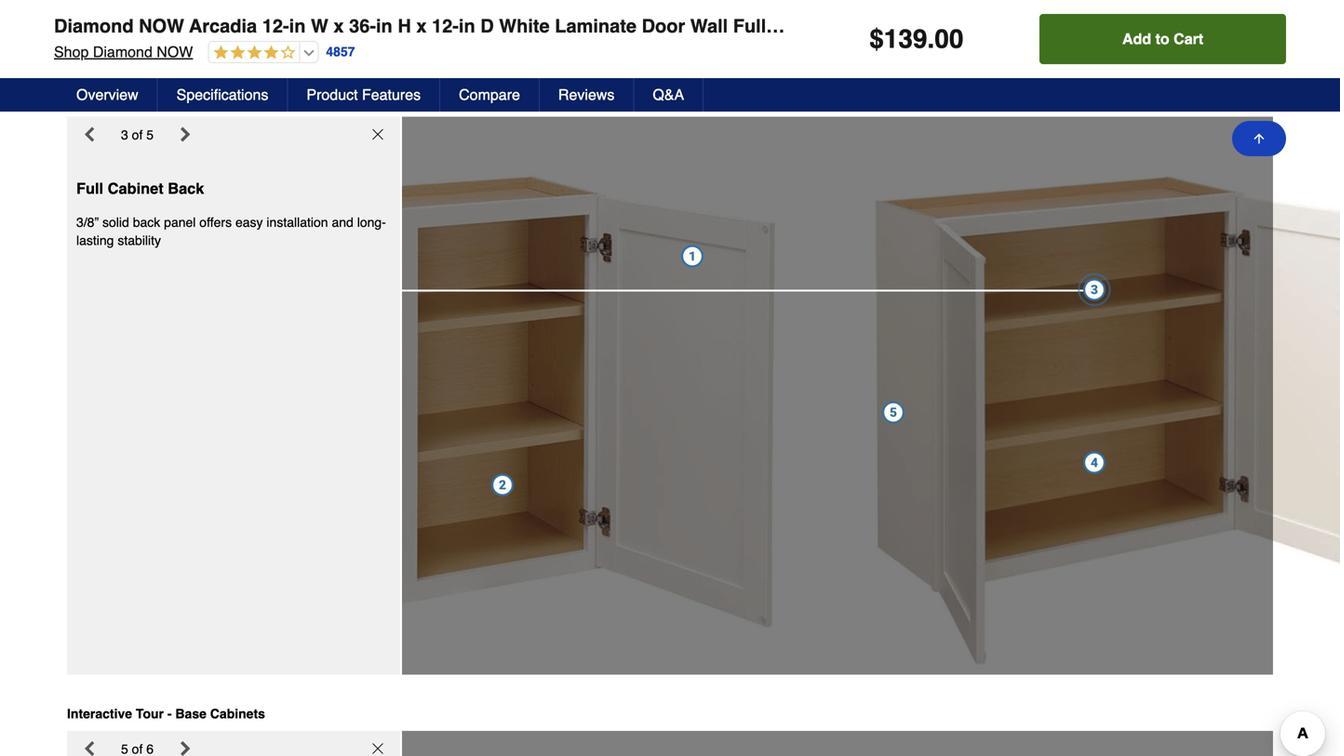 Task type: locate. For each thing, give the bounding box(es) containing it.
panel
[[1058, 15, 1107, 37]]

lasting
[[76, 233, 114, 248]]

1 horizontal spatial 12-
[[432, 15, 459, 37]]

-
[[167, 92, 172, 107], [167, 707, 172, 722]]

full
[[76, 180, 103, 198]]

x
[[334, 15, 344, 37], [416, 15, 427, 37]]

1 vertical spatial now
[[157, 43, 193, 61]]

3 of 5
[[121, 128, 154, 143]]

tour for base
[[136, 707, 164, 722]]

wall
[[691, 15, 728, 37], [175, 92, 202, 107]]

diamond up shop
[[54, 15, 134, 37]]

1 horizontal spatial wall
[[691, 15, 728, 37]]

- left specifications at the top left of the page
[[167, 92, 172, 107]]

installation
[[267, 215, 328, 230]]

0 horizontal spatial in
[[289, 15, 306, 37]]

door right laminate
[[642, 15, 685, 37]]

3/8" solid back panel offers easy installation and long- lasting stability
[[76, 215, 386, 248]]

12- right h
[[432, 15, 459, 37]]

0 vertical spatial -
[[167, 92, 172, 107]]

5
[[146, 128, 154, 143]]

1 horizontal spatial in
[[376, 15, 393, 37]]

product features button
[[288, 78, 440, 112]]

1 vertical spatial tour
[[136, 707, 164, 722]]

diamond up overview
[[93, 43, 153, 61]]

door right to
[[1180, 15, 1223, 37]]

.
[[928, 24, 935, 54]]

2 interactive from the top
[[67, 707, 132, 722]]

scratches
[[1066, 5, 1122, 20]]

product features
[[307, 86, 421, 103]]

3/8"
[[76, 215, 99, 230]]

h
[[398, 15, 411, 37]]

1 interactive from the top
[[67, 92, 132, 107]]

- left 'base'
[[167, 707, 172, 722]]

cabinets down 4 stars image
[[205, 92, 260, 107]]

style)
[[1228, 15, 1279, 37]]

tour for wall
[[136, 92, 164, 107]]

reviews
[[559, 86, 615, 103]]

in left d
[[459, 15, 475, 37]]

2 - from the top
[[167, 707, 172, 722]]

interactive tour - base cabinets
[[67, 707, 265, 722]]

cabinets
[[205, 92, 260, 107], [210, 707, 265, 722]]

now up interactive tour - wall cabinets at the top
[[157, 43, 193, 61]]

features
[[362, 86, 421, 103]]

2 12- from the left
[[432, 15, 459, 37]]

shaker
[[1112, 15, 1175, 37]]

interactive left 'base'
[[67, 707, 132, 722]]

x right w
[[334, 15, 344, 37]]

life
[[1018, 23, 1035, 38]]

tour up 5
[[136, 92, 164, 107]]

x right h
[[416, 15, 427, 37]]

36-
[[349, 15, 376, 37]]

arcadia
[[189, 15, 257, 37]]

1 - from the top
[[167, 92, 172, 107]]

1 horizontal spatial door
[[1180, 15, 1223, 37]]

0 vertical spatial cabinet
[[886, 15, 954, 37]]

q&a
[[653, 86, 684, 103]]

1 vertical spatial cabinet
[[108, 180, 164, 198]]

interactive tour - wall cabinets
[[67, 92, 260, 107]]

cabinet
[[886, 15, 954, 37], [108, 180, 164, 198]]

0 vertical spatial cabinets
[[205, 92, 260, 107]]

2 horizontal spatial in
[[459, 15, 475, 37]]

1 vertical spatial cabinets
[[210, 707, 265, 722]]

full cabinet back
[[76, 180, 204, 198]]

0 vertical spatial tour
[[136, 92, 164, 107]]

12- up 4 stars image
[[262, 15, 289, 37]]

back
[[133, 215, 160, 230]]

door
[[642, 15, 685, 37], [1180, 15, 1223, 37]]

throws
[[1039, 23, 1077, 38]]

to
[[1156, 30, 1170, 47]]

long-
[[357, 215, 386, 230]]

1 tour from the top
[[136, 92, 164, 107]]

3 in from the left
[[459, 15, 475, 37]]

cabinets for interactive tour - wall cabinets
[[205, 92, 260, 107]]

2 in from the left
[[376, 15, 393, 37]]

compare button
[[440, 78, 540, 112]]

1 vertical spatial interactive
[[67, 707, 132, 722]]

and
[[332, 215, 354, 230]]

(recessed
[[959, 15, 1052, 37]]

tour
[[136, 92, 164, 107], [136, 707, 164, 722]]

fully
[[733, 15, 777, 37]]

dings
[[1019, 5, 1050, 20]]

diamond
[[54, 15, 134, 37], [93, 43, 153, 61]]

compare
[[459, 86, 520, 103]]

stability
[[118, 233, 161, 248]]

0 horizontal spatial x
[[334, 15, 344, 37]]

white
[[499, 15, 550, 37]]

0 vertical spatial interactive
[[67, 92, 132, 107]]

cabinets right 'base'
[[210, 707, 265, 722]]

tour left 'base'
[[136, 707, 164, 722]]

0 horizontal spatial cabinet
[[108, 180, 164, 198]]

0 horizontal spatial wall
[[175, 92, 202, 107]]

1 vertical spatial -
[[167, 707, 172, 722]]

add
[[1123, 30, 1152, 47]]

now
[[139, 15, 184, 37], [157, 43, 193, 61]]

- for wall
[[167, 92, 172, 107]]

of
[[132, 128, 143, 143]]

diamond now arcadia 12-in w x 36-in h x 12-in d white laminate door wall fully assembled cabinet (recessed panel shaker door style)
[[54, 15, 1279, 37]]

0 horizontal spatial door
[[642, 15, 685, 37]]

in left w
[[289, 15, 306, 37]]

now up shop diamond now
[[139, 15, 184, 37]]

its
[[1081, 23, 1094, 38]]

in
[[289, 15, 306, 37], [376, 15, 393, 37], [459, 15, 475, 37]]

2 tour from the top
[[136, 707, 164, 722]]

1 vertical spatial wall
[[175, 92, 202, 107]]

in left h
[[376, 15, 393, 37]]

back
[[168, 180, 204, 198]]

interactive up '3'
[[67, 92, 132, 107]]

0 vertical spatial wall
[[691, 15, 728, 37]]

cabinets for interactive tour - base cabinets
[[210, 707, 265, 722]]

interactive for interactive tour - base cabinets
[[67, 707, 132, 722]]

shop
[[54, 43, 89, 61]]

$ 139 . 00
[[870, 24, 964, 54]]

0 horizontal spatial 12-
[[262, 15, 289, 37]]

1 horizontal spatial x
[[416, 15, 427, 37]]

interactive
[[67, 92, 132, 107], [67, 707, 132, 722]]

12-
[[262, 15, 289, 37], [432, 15, 459, 37]]



Task type: vqa. For each thing, say whether or not it's contained in the screenshot.
4.5 out of 5 stars image corresponding to first 4.5 out of 5 stars element from left
no



Task type: describe. For each thing, give the bounding box(es) containing it.
overview
[[76, 86, 138, 103]]

panel
[[164, 215, 196, 230]]

assembled
[[782, 15, 881, 37]]

&
[[1054, 5, 1062, 20]]

w
[[311, 15, 329, 37]]

2 door from the left
[[1180, 15, 1223, 37]]

reviews button
[[540, 78, 634, 112]]

add to cart
[[1123, 30, 1204, 47]]

1 vertical spatial diamond
[[93, 43, 153, 61]]

cart
[[1174, 30, 1204, 47]]

- for base
[[167, 707, 172, 722]]

0 vertical spatial diamond
[[54, 15, 134, 37]]

3
[[121, 128, 128, 143]]

0 vertical spatial now
[[139, 15, 184, 37]]

1 horizontal spatial cabinet
[[886, 15, 954, 37]]

4857
[[326, 44, 355, 59]]

interactive for interactive tour - wall cabinets
[[67, 92, 132, 107]]

4 stars image
[[209, 45, 295, 62]]

solid
[[102, 215, 129, 230]]

base
[[175, 707, 207, 722]]

q&a button
[[634, 78, 704, 112]]

1 door from the left
[[642, 15, 685, 37]]

arrow up image
[[1252, 131, 1267, 146]]

specifications
[[177, 86, 269, 103]]

product
[[307, 86, 358, 103]]

all
[[1002, 23, 1015, 38]]

1 in from the left
[[289, 15, 306, 37]]

00
[[935, 24, 964, 54]]

offers
[[200, 215, 232, 230]]

dents,
[[980, 5, 1015, 20]]

$
[[870, 24, 884, 54]]

1 x from the left
[[334, 15, 344, 37]]

laminate
[[555, 15, 637, 37]]

easy
[[236, 215, 263, 230]]

1 12- from the left
[[262, 15, 289, 37]]

shop diamond now
[[54, 43, 193, 61]]

withstands
[[933, 23, 998, 38]]

add to cart button
[[1040, 14, 1287, 64]]

d
[[481, 15, 494, 37]]

2 x from the left
[[416, 15, 427, 37]]

way
[[1097, 23, 1120, 38]]

resists dents, dings & scratches withstands all life throws its way
[[933, 5, 1122, 38]]

resists
[[933, 5, 976, 20]]

overview button
[[58, 78, 158, 112]]

139
[[884, 24, 928, 54]]

specifications button
[[158, 78, 288, 112]]



